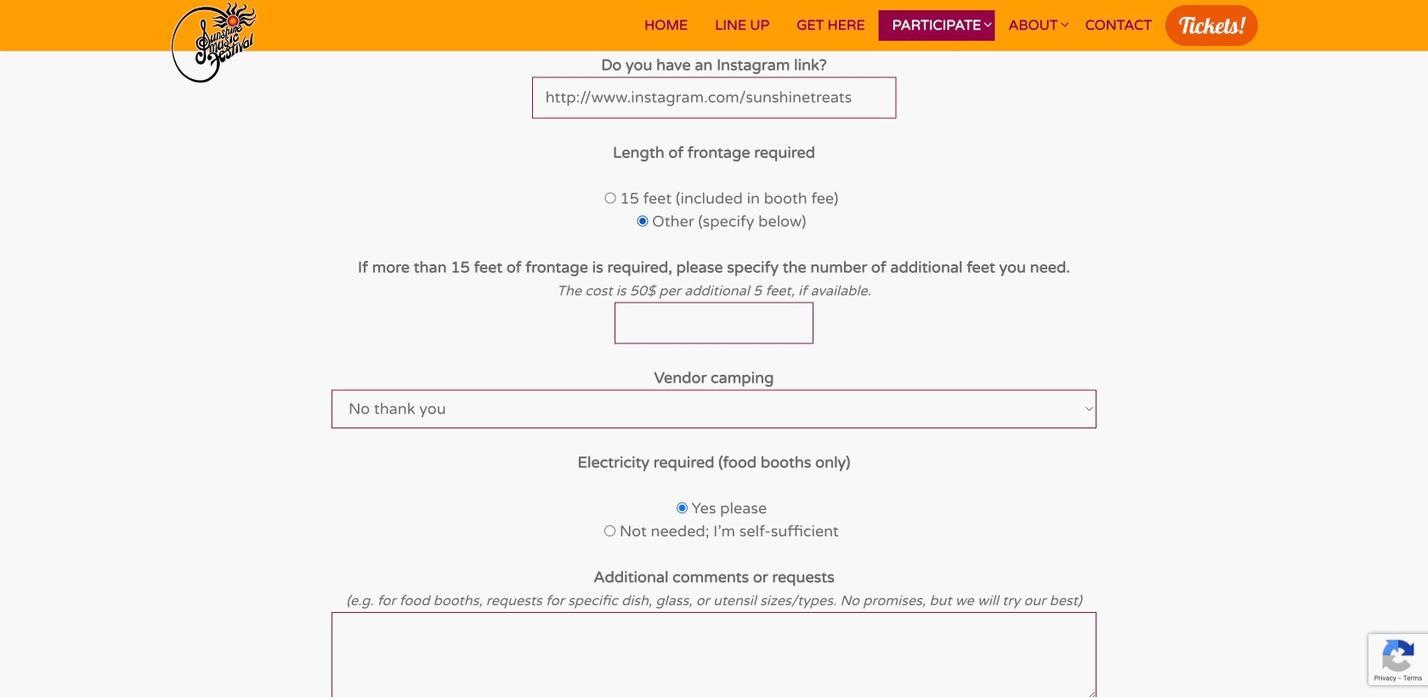Task type: vqa. For each thing, say whether or not it's contained in the screenshot.
Sunshine Music Festival IMAGE
yes



Task type: locate. For each thing, give the bounding box(es) containing it.
None url field
[[532, 0, 896, 31], [532, 77, 896, 118], [532, 0, 896, 31], [532, 77, 896, 118]]

None text field
[[332, 612, 1097, 697]]

None number field
[[615, 302, 813, 344]]

None radio
[[605, 192, 616, 203], [637, 215, 648, 226], [676, 502, 688, 513], [605, 525, 616, 536], [605, 192, 616, 203], [637, 215, 648, 226], [676, 502, 688, 513], [605, 525, 616, 536]]

sunshine music festival image
[[170, 0, 258, 85]]



